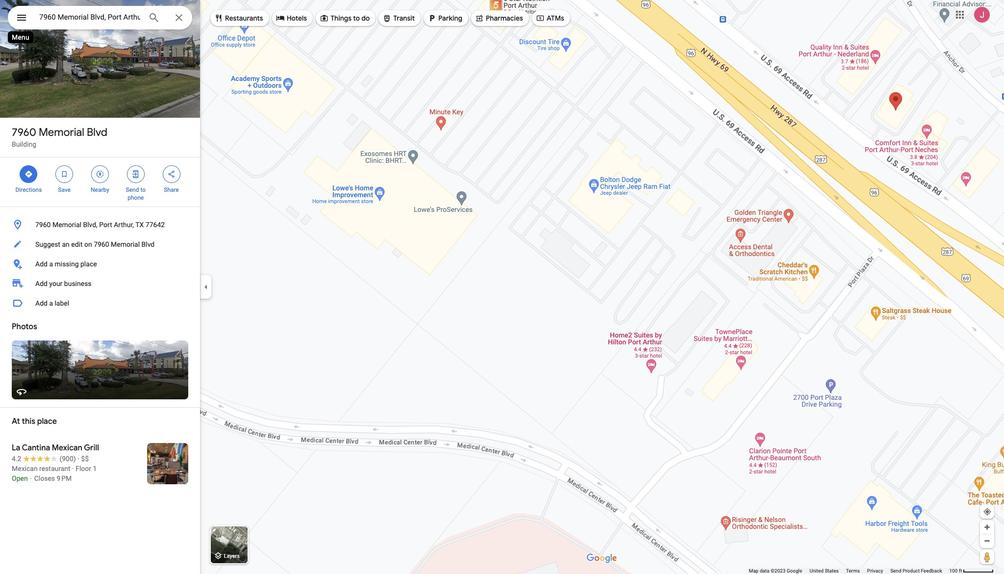 Task type: vqa. For each thing, say whether or not it's contained in the screenshot.
left Australia
no



Task type: describe. For each thing, give the bounding box(es) containing it.

[[276, 13, 285, 24]]

things
[[331, 14, 352, 23]]

restaurants
[[225, 14, 263, 23]]

send for send to phone
[[126, 186, 139, 193]]

memorial for blvd
[[39, 126, 84, 139]]


[[428, 13, 437, 24]]

$$
[[81, 455, 89, 463]]

none field inside 7960 memorial blvd, port arthur, tx 77642 field
[[39, 11, 140, 23]]


[[320, 13, 329, 24]]

terms button
[[847, 568, 861, 574]]

do
[[362, 14, 370, 23]]

7960 memorial blvd main content
[[0, 0, 200, 574]]

place inside button
[[80, 260, 97, 268]]

ft
[[960, 568, 963, 574]]

memorial for blvd,
[[52, 221, 81, 229]]

add a missing place
[[35, 260, 97, 268]]

mexican restaurant · floor 1 open ⋅ closes 9 pm
[[12, 465, 97, 482]]

100 ft button
[[950, 568, 995, 574]]

 button
[[8, 6, 35, 31]]

send for send product feedback
[[891, 568, 902, 574]]

atms
[[547, 14, 565, 23]]


[[16, 11, 27, 25]]

send product feedback
[[891, 568, 943, 574]]

feedback
[[922, 568, 943, 574]]

floor
[[76, 465, 91, 473]]

add your business link
[[0, 274, 200, 293]]

suggest an edit on 7960 memorial blvd
[[35, 240, 155, 248]]


[[383, 13, 392, 24]]

blvd inside button
[[142, 240, 155, 248]]

 search field
[[8, 6, 192, 31]]

la cantina mexican grill
[[12, 443, 99, 453]]

at this place
[[12, 417, 57, 426]]

united states
[[810, 568, 839, 574]]

grill
[[84, 443, 99, 453]]

memorial inside suggest an edit on 7960 memorial blvd button
[[111, 240, 140, 248]]

map data ©2023 google
[[749, 568, 803, 574]]

save
[[58, 186, 71, 193]]

blvd,
[[83, 221, 98, 229]]

100
[[950, 568, 958, 574]]

map
[[749, 568, 759, 574]]

on
[[84, 240, 92, 248]]

price: moderate image
[[81, 455, 89, 463]]


[[475, 13, 484, 24]]


[[24, 169, 33, 180]]

⋅
[[29, 474, 33, 482]]

add your business
[[35, 280, 92, 288]]

mexican inside mexican restaurant · floor 1 open ⋅ closes 9 pm
[[12, 465, 38, 473]]

google account: james peterson  
(james.peterson1902@gmail.com) image
[[975, 7, 991, 22]]

7960 inside button
[[94, 240, 109, 248]]

terms
[[847, 568, 861, 574]]

0 vertical spatial ·
[[78, 455, 79, 463]]

share
[[164, 186, 179, 193]]

add for add a missing place
[[35, 260, 48, 268]]

tx
[[136, 221, 144, 229]]

pharmacies
[[486, 14, 523, 23]]

this
[[22, 417, 35, 426]]

 hotels
[[276, 13, 307, 24]]


[[96, 169, 105, 180]]

hotels
[[287, 14, 307, 23]]

nearby
[[91, 186, 109, 193]]


[[536, 13, 545, 24]]


[[214, 13, 223, 24]]

add for add a label
[[35, 299, 48, 307]]

add for add your business
[[35, 280, 48, 288]]

phone
[[128, 194, 144, 201]]

to inside send to phone
[[141, 186, 146, 193]]

 restaurants
[[214, 13, 263, 24]]

 things to do
[[320, 13, 370, 24]]

suggest
[[35, 240, 60, 248]]

united
[[810, 568, 824, 574]]

0 vertical spatial mexican
[[52, 443, 82, 453]]

google maps element
[[0, 0, 1005, 574]]

 transit
[[383, 13, 415, 24]]

transit
[[394, 14, 415, 23]]



Task type: locate. For each thing, give the bounding box(es) containing it.
send inside button
[[891, 568, 902, 574]]

to left do
[[353, 14, 360, 23]]

your
[[49, 280, 62, 288]]

a left missing
[[49, 260, 53, 268]]

9 pm
[[57, 474, 72, 482]]

0 horizontal spatial to
[[141, 186, 146, 193]]

a left label
[[49, 299, 53, 307]]

· left floor
[[72, 465, 74, 473]]

show your location image
[[984, 507, 993, 516]]

©2023
[[771, 568, 786, 574]]

mexican up open
[[12, 465, 38, 473]]

1 vertical spatial a
[[49, 299, 53, 307]]

1 add from the top
[[35, 260, 48, 268]]

1 vertical spatial ·
[[72, 465, 74, 473]]

an
[[62, 240, 70, 248]]

3 add from the top
[[35, 299, 48, 307]]

· inside mexican restaurant · floor 1 open ⋅ closes 9 pm
[[72, 465, 74, 473]]

1 horizontal spatial place
[[80, 260, 97, 268]]

7960 right on
[[94, 240, 109, 248]]

7960 Memorial Blvd, Port Arthur, TX 77642 field
[[8, 6, 192, 29]]

privacy button
[[868, 568, 884, 574]]

zoom in image
[[984, 524, 992, 531]]

mexican up the (900)
[[52, 443, 82, 453]]

add left your
[[35, 280, 48, 288]]

memorial up 
[[39, 126, 84, 139]]

cantina
[[22, 443, 50, 453]]

1 vertical spatial blvd
[[142, 240, 155, 248]]

to up phone
[[141, 186, 146, 193]]

send inside send to phone
[[126, 186, 139, 193]]

blvd up 
[[87, 126, 108, 139]]

photos
[[12, 322, 37, 332]]

7960 for blvd,
[[35, 221, 51, 229]]

2 vertical spatial 7960
[[94, 240, 109, 248]]

place
[[80, 260, 97, 268], [37, 417, 57, 426]]

0 vertical spatial to
[[353, 14, 360, 23]]

suggest an edit on 7960 memorial blvd button
[[0, 235, 200, 254]]

· left $$
[[78, 455, 79, 463]]

missing
[[55, 260, 79, 268]]

1 vertical spatial 7960
[[35, 221, 51, 229]]

a for missing
[[49, 260, 53, 268]]

1 vertical spatial place
[[37, 417, 57, 426]]

2 add from the top
[[35, 280, 48, 288]]

1 vertical spatial send
[[891, 568, 902, 574]]

a
[[49, 260, 53, 268], [49, 299, 53, 307]]

directions
[[15, 186, 42, 193]]

data
[[760, 568, 770, 574]]

7960
[[12, 126, 36, 139], [35, 221, 51, 229], [94, 240, 109, 248]]

la
[[12, 443, 20, 453]]

show street view coverage image
[[981, 550, 995, 564]]

2 vertical spatial add
[[35, 299, 48, 307]]

send left product
[[891, 568, 902, 574]]

add a label button
[[0, 293, 200, 313]]

building
[[12, 140, 36, 148]]

arthur,
[[114, 221, 134, 229]]

1 vertical spatial add
[[35, 280, 48, 288]]

port
[[99, 221, 112, 229]]

1 horizontal spatial mexican
[[52, 443, 82, 453]]

memorial up an
[[52, 221, 81, 229]]


[[60, 169, 69, 180]]

collapse side panel image
[[201, 282, 211, 292]]

1 vertical spatial mexican
[[12, 465, 38, 473]]

 pharmacies
[[475, 13, 523, 24]]

product
[[903, 568, 920, 574]]

parking
[[439, 14, 463, 23]]

blvd inside 7960 memorial blvd building
[[87, 126, 108, 139]]

7960 memorial blvd, port arthur, tx 77642
[[35, 221, 165, 229]]

100 ft
[[950, 568, 963, 574]]

business
[[64, 280, 92, 288]]

4.2
[[12, 455, 21, 463]]

zoom out image
[[984, 537, 992, 545]]

1 horizontal spatial ·
[[78, 455, 79, 463]]

footer containing map data ©2023 google
[[749, 568, 950, 574]]

1 horizontal spatial blvd
[[142, 240, 155, 248]]

google
[[787, 568, 803, 574]]

restaurant
[[39, 465, 70, 473]]

footer inside google maps element
[[749, 568, 950, 574]]

1 a from the top
[[49, 260, 53, 268]]

7960 for blvd
[[12, 126, 36, 139]]

·
[[78, 455, 79, 463], [72, 465, 74, 473]]

1 horizontal spatial to
[[353, 14, 360, 23]]

7960 inside button
[[35, 221, 51, 229]]

memorial inside 7960 memorial blvd, port arthur, tx 77642 button
[[52, 221, 81, 229]]

add down suggest
[[35, 260, 48, 268]]

7960 memorial blvd, port arthur, tx 77642 button
[[0, 215, 200, 235]]

send to phone
[[126, 186, 146, 201]]

place right 'this'
[[37, 417, 57, 426]]

at
[[12, 417, 20, 426]]

None field
[[39, 11, 140, 23]]

0 vertical spatial a
[[49, 260, 53, 268]]

footer
[[749, 568, 950, 574]]

memorial inside 7960 memorial blvd building
[[39, 126, 84, 139]]

4.2 stars 900 reviews image
[[12, 454, 76, 464]]

to
[[353, 14, 360, 23], [141, 186, 146, 193]]

closes
[[34, 474, 55, 482]]

0 horizontal spatial send
[[126, 186, 139, 193]]

2 a from the top
[[49, 299, 53, 307]]

layers
[[224, 553, 240, 560]]

0 horizontal spatial mexican
[[12, 465, 38, 473]]

7960 memorial blvd building
[[12, 126, 108, 148]]

 atms
[[536, 13, 565, 24]]

0 vertical spatial 7960
[[12, 126, 36, 139]]

1 vertical spatial memorial
[[52, 221, 81, 229]]

1
[[93, 465, 97, 473]]

add left label
[[35, 299, 48, 307]]

label
[[55, 299, 69, 307]]

0 horizontal spatial blvd
[[87, 126, 108, 139]]

0 horizontal spatial ·
[[72, 465, 74, 473]]

united states button
[[810, 568, 839, 574]]

1 horizontal spatial send
[[891, 568, 902, 574]]

0 horizontal spatial place
[[37, 417, 57, 426]]

77642
[[146, 221, 165, 229]]


[[131, 169, 140, 180]]

7960 up building
[[12, 126, 36, 139]]

send product feedback button
[[891, 568, 943, 574]]

add a label
[[35, 299, 69, 307]]

(900)
[[60, 455, 76, 463]]

a for label
[[49, 299, 53, 307]]

blvd down 77642 in the left top of the page
[[142, 240, 155, 248]]

7960 inside 7960 memorial blvd building
[[12, 126, 36, 139]]

states
[[825, 568, 839, 574]]

privacy
[[868, 568, 884, 574]]

0 vertical spatial add
[[35, 260, 48, 268]]

send up phone
[[126, 186, 139, 193]]

send
[[126, 186, 139, 193], [891, 568, 902, 574]]

2 vertical spatial memorial
[[111, 240, 140, 248]]

7960 up suggest
[[35, 221, 51, 229]]

edit
[[71, 240, 83, 248]]

· $$
[[78, 455, 89, 463]]

place down on
[[80, 260, 97, 268]]

0 vertical spatial memorial
[[39, 126, 84, 139]]

0 vertical spatial send
[[126, 186, 139, 193]]


[[167, 169, 176, 180]]

0 vertical spatial place
[[80, 260, 97, 268]]

1 vertical spatial to
[[141, 186, 146, 193]]

 parking
[[428, 13, 463, 24]]

actions for 7960 memorial blvd region
[[0, 158, 200, 207]]

0 vertical spatial blvd
[[87, 126, 108, 139]]

add
[[35, 260, 48, 268], [35, 280, 48, 288], [35, 299, 48, 307]]

open
[[12, 474, 28, 482]]

add a missing place button
[[0, 254, 200, 274]]

memorial down arthur,
[[111, 240, 140, 248]]

to inside  things to do
[[353, 14, 360, 23]]

blvd
[[87, 126, 108, 139], [142, 240, 155, 248]]



